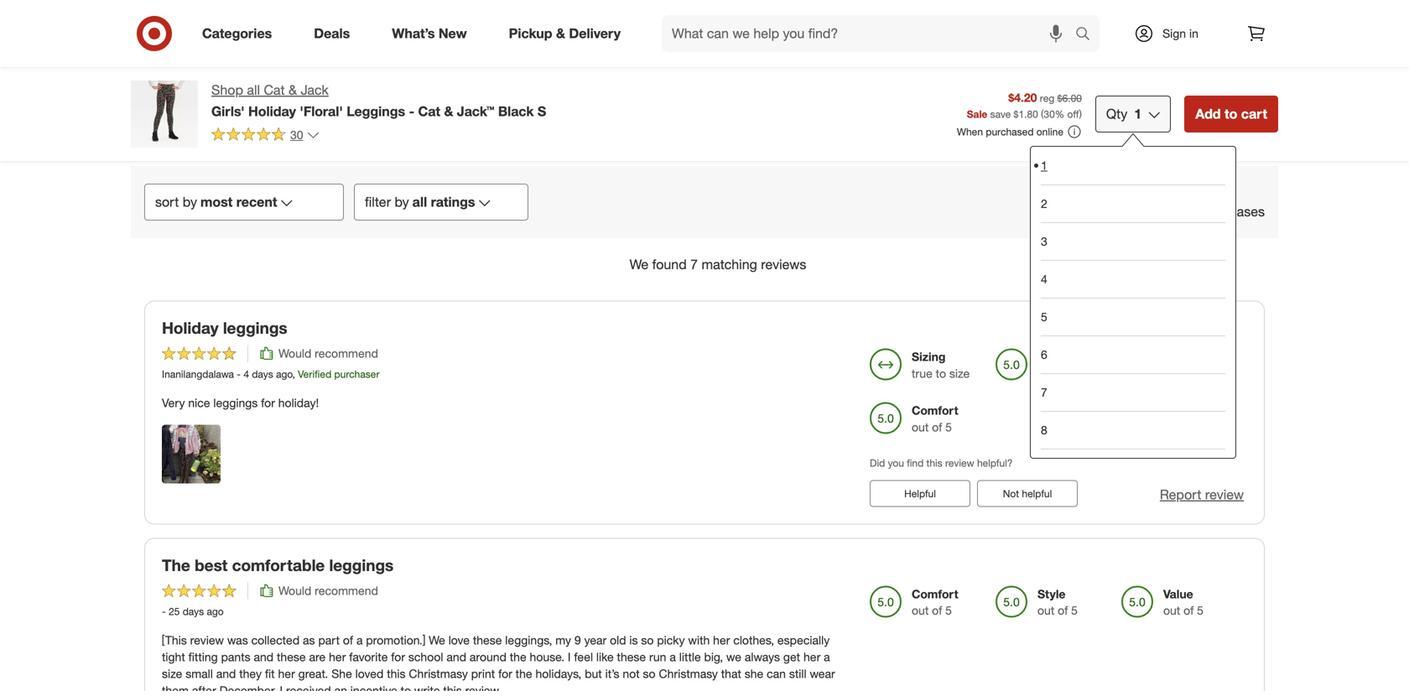 Task type: describe. For each thing, give the bounding box(es) containing it.
jack™
[[457, 103, 495, 119]]

incentive
[[351, 683, 398, 691]]

what's new link
[[378, 15, 488, 52]]

an
[[334, 683, 347, 691]]

1 horizontal spatial and
[[254, 650, 274, 665]]

add
[[1196, 106, 1221, 122]]

that
[[721, 667, 742, 681]]

inanilangdalawa - 4 days ago , verified purchaser
[[162, 368, 380, 380]]

we inside the [this review was collected as part of a promotion.] we love these leggings, my 9 year old is so picky with her clothes, especially tight fitting pants and these are her favorite for school and around the house. i feel like these run a little big, we always get her a size small and they fit her great. she loved this christmasy print for the holidays, but it's not so christmasy that she can still wear them after december. i received an incentive to write this review.
[[429, 633, 445, 648]]

out inside style out of 5
[[1038, 604, 1055, 618]]

the
[[162, 556, 190, 575]]

not helpful
[[1003, 488, 1053, 500]]

little
[[680, 650, 701, 665]]

1 horizontal spatial ago
[[276, 368, 292, 380]]

most
[[201, 194, 233, 210]]

not
[[623, 667, 640, 681]]

2 link
[[1041, 185, 1226, 222]]

very
[[162, 396, 185, 410]]

she
[[745, 667, 764, 681]]

0 horizontal spatial days
[[183, 605, 204, 618]]

of inside style out of 5
[[1058, 604, 1068, 618]]

see
[[1028, 7, 1048, 22]]

qty 1
[[1107, 106, 1142, 122]]

1 horizontal spatial 4
[[1041, 272, 1048, 287]]

2 vertical spatial -
[[162, 605, 166, 618]]

comfortable
[[232, 556, 325, 575]]

wear
[[810, 667, 836, 681]]

online
[[1037, 126, 1064, 138]]

6 link
[[1041, 336, 1226, 373]]

it's
[[606, 667, 620, 681]]

you
[[888, 457, 905, 469]]

run
[[650, 650, 667, 665]]

1 2 3 4 5 6 7 8
[[1041, 158, 1048, 438]]

was
[[227, 633, 248, 648]]

love
[[449, 633, 470, 648]]

recent
[[236, 194, 277, 210]]

review inside the [this review was collected as part of a promotion.] we love these leggings, my 9 year old is so picky with her clothes, especially tight fitting pants and these are her favorite for school and around the house. i feel like these run a little big, we always get her a size small and they fit her great. she loved this christmasy print for the holidays, but it's not so christmasy that she can still wear them after december. i received an incentive to write this review.
[[190, 633, 224, 648]]

review left helpful?
[[946, 457, 975, 469]]

7 link
[[1041, 373, 1226, 411]]

her right fit on the left bottom of the page
[[278, 667, 295, 681]]

shop all cat & jack girls' holiday 'floral' leggings - cat & jack™ black s
[[211, 82, 547, 119]]

black
[[498, 103, 534, 119]]

they
[[239, 667, 262, 681]]

by for sort by
[[183, 194, 197, 210]]

4 link
[[1041, 260, 1226, 298]]

is
[[630, 633, 638, 648]]

0 horizontal spatial holiday
[[162, 319, 219, 338]]

sort by most recent
[[155, 194, 277, 210]]

are
[[309, 650, 326, 665]]

- 25 days ago
[[162, 605, 224, 618]]

$
[[1014, 108, 1019, 120]]

)
[[1080, 108, 1082, 120]]

0 vertical spatial leggings
[[223, 319, 288, 338]]

house.
[[530, 650, 565, 665]]

of inside the [this review was collected as part of a promotion.] we love these leggings, my 9 year old is so picky with her clothes, especially tight fitting pants and these are her favorite for school and around the house. i feel like these run a little big, we always get her a size small and they fit her great. she loved this christmasy print for the holidays, but it's not so christmasy that she can still wear them after december. i received an incentive to write this review.
[[343, 633, 353, 648]]

photos
[[1185, 181, 1227, 197]]

new
[[439, 25, 467, 42]]

loved
[[356, 667, 384, 681]]

1 horizontal spatial &
[[444, 103, 454, 119]]

would for leggings
[[279, 346, 312, 361]]

holiday leggings
[[162, 319, 288, 338]]

sizing
[[912, 349, 946, 364]]

not
[[1003, 488, 1020, 500]]

her up she
[[329, 650, 346, 665]]

her down especially
[[804, 650, 821, 665]]

pickup & delivery
[[509, 25, 621, 42]]

with photos
[[1154, 181, 1227, 197]]

would recommend for the best comfortable leggings
[[279, 583, 378, 598]]

especially
[[778, 633, 830, 648]]

5 inside style out of 5
[[1072, 604, 1078, 618]]

sign in
[[1163, 26, 1199, 41]]

1 christmasy from the left
[[409, 667, 468, 681]]

review.
[[465, 683, 501, 691]]

find
[[907, 457, 924, 469]]

0 horizontal spatial &
[[289, 82, 297, 98]]

helpful
[[905, 488, 936, 500]]

style out of 5
[[1038, 587, 1078, 618]]

search
[[1068, 27, 1109, 43]]

1 vertical spatial so
[[643, 667, 656, 681]]

purchaser
[[334, 368, 380, 380]]

great.
[[298, 667, 328, 681]]

'floral'
[[300, 103, 343, 119]]

1 vertical spatial cat
[[418, 103, 441, 119]]

0 horizontal spatial value out of 5
[[1038, 349, 1078, 381]]

guest review image 3 of 12, zoom in image
[[527, 0, 632, 76]]

we
[[727, 650, 742, 665]]

0 horizontal spatial i
[[280, 683, 283, 691]]

0 horizontal spatial ago
[[207, 605, 224, 618]]

0 horizontal spatial a
[[357, 633, 363, 648]]

girls'
[[211, 103, 245, 119]]

qty
[[1107, 106, 1128, 122]]

ratings
[[431, 194, 475, 210]]

8 link
[[1041, 411, 1226, 449]]

small
[[186, 667, 213, 681]]

1 vertical spatial the
[[516, 667, 533, 681]]

delivery
[[569, 25, 621, 42]]

save
[[991, 108, 1011, 120]]

can
[[767, 667, 786, 681]]

what's
[[392, 25, 435, 42]]

deals link
[[300, 15, 371, 52]]

shop
[[211, 82, 243, 98]]

image of girls' holiday 'floral' leggings - cat & jack™ black s image
[[131, 81, 198, 148]]

the best comfortable leggings
[[162, 556, 394, 575]]

0 vertical spatial cat
[[264, 82, 285, 98]]

2 horizontal spatial a
[[824, 650, 830, 665]]

helpful
[[1022, 488, 1053, 500]]

1 vertical spatial 1
[[1041, 158, 1048, 173]]

see more review images button
[[1001, 0, 1106, 76]]

2 christmasy from the left
[[659, 667, 718, 681]]

found
[[653, 256, 687, 273]]

size inside the [this review was collected as part of a promotion.] we love these leggings, my 9 year old is so picky with her clothes, especially tight fitting pants and these are her favorite for school and around the house. i feel like these run a little big, we always get her a size small and they fit her great. she loved this christmasy print for the holidays, but it's not so christmasy that she can still wear them after december. i received an incentive to write this review.
[[162, 667, 182, 681]]

0 vertical spatial 7
[[691, 256, 698, 273]]

by for filter by
[[395, 194, 409, 210]]

year
[[585, 633, 607, 648]]

did you find this review helpful?
[[870, 457, 1013, 469]]

0 vertical spatial so
[[641, 633, 654, 648]]

recommend for the best comfortable leggings
[[315, 583, 378, 598]]

0 horizontal spatial these
[[277, 650, 306, 665]]

always
[[745, 650, 780, 665]]

0 horizontal spatial verified
[[298, 368, 332, 380]]

0 vertical spatial &
[[556, 25, 566, 42]]

(
[[1042, 108, 1044, 120]]

filter by all ratings
[[365, 194, 475, 210]]

guest review image 5 of 12, zoom in image
[[764, 0, 869, 76]]

off
[[1068, 108, 1080, 120]]

2 comfort from the top
[[912, 587, 959, 601]]



Task type: locate. For each thing, give the bounding box(es) containing it.
30 down 'floral'
[[290, 127, 303, 142]]

2 horizontal spatial and
[[447, 650, 467, 665]]

0 vertical spatial would
[[279, 346, 312, 361]]

0 horizontal spatial this
[[387, 667, 406, 681]]

$4.20 reg $6.00 sale save $ 1.80 ( 30 % off )
[[967, 90, 1082, 120]]

1 vertical spatial comfort out of 5
[[912, 587, 959, 618]]

verified down with
[[1154, 203, 1199, 220]]

9
[[575, 633, 581, 648]]

0 horizontal spatial cat
[[264, 82, 285, 98]]

in
[[1190, 26, 1199, 41]]

2 horizontal spatial to
[[1225, 106, 1238, 122]]

30 down reg
[[1044, 108, 1055, 120]]

add to cart
[[1196, 106, 1268, 122]]

30 inside $4.20 reg $6.00 sale save $ 1.80 ( 30 % off )
[[1044, 108, 1055, 120]]

guest review image 1 of 12, zoom in image
[[291, 0, 396, 76]]

and down pants
[[216, 667, 236, 681]]

all inside shop all cat & jack girls' holiday 'floral' leggings - cat & jack™ black s
[[247, 82, 260, 98]]

cart
[[1242, 106, 1268, 122]]

[this review was collected as part of a promotion.] we love these leggings, my 9 year old is so picky with her clothes, especially tight fitting pants and these are her favorite for school and around the house. i feel like these run a little big, we always get her a size small and they fit her great. she loved this christmasy print for the holidays, but it's not so christmasy that she can still wear them after december. i received an incentive to write this review.
[[162, 633, 836, 691]]

leggings right nice
[[213, 396, 258, 410]]

i left feel
[[568, 650, 571, 665]]

leggings up part
[[329, 556, 394, 575]]

to inside the sizing true to size
[[936, 366, 947, 381]]

pickup & delivery link
[[495, 15, 642, 52]]

1 horizontal spatial i
[[568, 650, 571, 665]]

verified right ,
[[298, 368, 332, 380]]

but
[[585, 667, 602, 681]]

a up favorite
[[357, 633, 363, 648]]

recommend
[[315, 346, 378, 361], [315, 583, 378, 598]]

as
[[303, 633, 315, 648]]

1 horizontal spatial holiday
[[248, 103, 296, 119]]

we left found
[[630, 256, 649, 273]]

1 link
[[1041, 147, 1226, 185]]

[this
[[162, 633, 187, 648]]

0 vertical spatial recommend
[[315, 346, 378, 361]]

1 would from the top
[[279, 346, 312, 361]]

Verified purchases checkbox
[[1131, 203, 1148, 220]]

1 horizontal spatial verified
[[1154, 203, 1199, 220]]

5
[[1041, 310, 1048, 324], [1072, 366, 1078, 381], [1198, 366, 1204, 381], [946, 420, 952, 435], [946, 604, 952, 618], [1072, 604, 1078, 618], [1198, 604, 1204, 618]]

1 vertical spatial recommend
[[315, 583, 378, 598]]

0 horizontal spatial for
[[261, 396, 275, 410]]

2 horizontal spatial for
[[499, 667, 513, 681]]

1 horizontal spatial by
[[395, 194, 409, 210]]

review right report
[[1206, 487, 1244, 503]]

review down see
[[1016, 24, 1049, 39]]

1 recommend from the top
[[315, 346, 378, 361]]

1 horizontal spatial to
[[936, 366, 947, 381]]

0 vertical spatial 30
[[1044, 108, 1055, 120]]

value
[[1038, 349, 1068, 364], [1164, 587, 1194, 601]]

1 vertical spatial leggings
[[213, 396, 258, 410]]

1 vertical spatial verified
[[298, 368, 332, 380]]

and down "love"
[[447, 650, 467, 665]]

for right print
[[499, 667, 513, 681]]

pickup
[[509, 25, 553, 42]]

days right 25 at bottom left
[[183, 605, 204, 618]]

- right leggings
[[409, 103, 415, 119]]

1 horizontal spatial size
[[950, 366, 970, 381]]

2 would recommend from the top
[[279, 583, 378, 598]]

review inside button
[[1206, 487, 1244, 503]]

ago up the holiday!
[[276, 368, 292, 380]]

1 vertical spatial size
[[162, 667, 182, 681]]

my
[[556, 633, 572, 648]]

recommend for holiday leggings
[[315, 346, 378, 361]]

0 vertical spatial value
[[1038, 349, 1068, 364]]

would for best
[[279, 583, 312, 598]]

0 vertical spatial size
[[950, 366, 970, 381]]

true
[[912, 366, 933, 381]]

leggings up inanilangdalawa - 4 days ago , verified purchaser
[[223, 319, 288, 338]]

review up fitting
[[190, 633, 224, 648]]

holiday up the 30 "link"
[[248, 103, 296, 119]]

value out of 5
[[1038, 349, 1078, 381], [1164, 587, 1204, 618]]

inanilangdalawa
[[162, 368, 234, 380]]

write
[[414, 683, 440, 691]]

1 vertical spatial we
[[429, 633, 445, 648]]

would recommend up purchaser
[[279, 346, 378, 361]]

2 vertical spatial to
[[401, 683, 411, 691]]

we found 7 matching reviews
[[630, 256, 807, 273]]

1 horizontal spatial 7
[[1041, 385, 1048, 400]]

to
[[1225, 106, 1238, 122], [936, 366, 947, 381], [401, 683, 411, 691]]

leggings,
[[505, 633, 553, 648]]

0 horizontal spatial size
[[162, 667, 182, 681]]

& right pickup
[[556, 25, 566, 42]]

2 recommend from the top
[[315, 583, 378, 598]]

0 vertical spatial i
[[568, 650, 571, 665]]

0 horizontal spatial 1
[[1041, 158, 1048, 173]]

tight
[[162, 650, 185, 665]]

1 vertical spatial comfort
[[912, 587, 959, 601]]

guest review image 2 of 12, zoom in image
[[409, 0, 514, 76]]

by
[[183, 194, 197, 210], [395, 194, 409, 210]]

- left 25 at bottom left
[[162, 605, 166, 618]]

2 horizontal spatial this
[[927, 457, 943, 469]]

5 link
[[1041, 298, 1226, 336]]

6
[[1041, 347, 1048, 362]]

big,
[[704, 650, 723, 665]]

- inside shop all cat & jack girls' holiday 'floral' leggings - cat & jack™ black s
[[409, 103, 415, 119]]

2 horizontal spatial -
[[409, 103, 415, 119]]

christmasy down little
[[659, 667, 718, 681]]

all right shop
[[247, 82, 260, 98]]

leggings
[[223, 319, 288, 338], [213, 396, 258, 410], [329, 556, 394, 575]]

a
[[357, 633, 363, 648], [670, 650, 676, 665], [824, 650, 830, 665]]

0 horizontal spatial and
[[216, 667, 236, 681]]

1 down online in the right of the page
[[1041, 158, 1048, 173]]

these up not
[[617, 650, 646, 665]]

sizing true to size
[[912, 349, 970, 381]]

these down collected
[[277, 650, 306, 665]]

them
[[162, 683, 189, 691]]

a right run
[[670, 650, 676, 665]]

recommend up purchaser
[[315, 346, 378, 361]]

1 horizontal spatial 1
[[1135, 106, 1142, 122]]

to left write
[[401, 683, 411, 691]]

1 horizontal spatial days
[[252, 368, 273, 380]]

of
[[1058, 366, 1068, 381], [1184, 366, 1194, 381], [932, 420, 943, 435], [932, 604, 943, 618], [1058, 604, 1068, 618], [1184, 604, 1194, 618], [343, 633, 353, 648]]

1 vertical spatial ago
[[207, 605, 224, 618]]

the down house.
[[516, 667, 533, 681]]

0 vertical spatial this
[[927, 457, 943, 469]]

0 vertical spatial to
[[1225, 106, 1238, 122]]

still
[[790, 667, 807, 681]]

would up ,
[[279, 346, 312, 361]]

days left ,
[[252, 368, 273, 380]]

picky
[[657, 633, 685, 648]]

0 vertical spatial verified
[[1154, 203, 1199, 220]]

to inside button
[[1225, 106, 1238, 122]]

1 horizontal spatial christmasy
[[659, 667, 718, 681]]

sign
[[1163, 26, 1187, 41]]

0 vertical spatial would recommend
[[279, 346, 378, 361]]

so right not
[[643, 667, 656, 681]]

2 vertical spatial leggings
[[329, 556, 394, 575]]

1 vertical spatial i
[[280, 683, 283, 691]]

recommend up part
[[315, 583, 378, 598]]

2 vertical spatial for
[[499, 667, 513, 681]]

sort
[[155, 194, 179, 210]]

get
[[784, 650, 801, 665]]

holiday inside shop all cat & jack girls' holiday 'floral' leggings - cat & jack™ black s
[[248, 103, 296, 119]]

fit
[[265, 667, 275, 681]]

guest review image 6 of 12, zoom in image
[[882, 0, 987, 76]]

1 vertical spatial days
[[183, 605, 204, 618]]

7 right found
[[691, 256, 698, 273]]

school
[[409, 650, 444, 665]]

0 vertical spatial all
[[247, 82, 260, 98]]

all
[[247, 82, 260, 98], [413, 194, 427, 210]]

0 horizontal spatial value
[[1038, 349, 1068, 364]]

nice
[[188, 396, 210, 410]]

by right sort
[[183, 194, 197, 210]]

0 horizontal spatial we
[[429, 633, 445, 648]]

guest review image 4 of 12, zoom in image
[[646, 0, 751, 76]]

2 vertical spatial &
[[444, 103, 454, 119]]

a up wear
[[824, 650, 830, 665]]

out of 5
[[1164, 366, 1204, 381]]

0 horizontal spatial to
[[401, 683, 411, 691]]

for down inanilangdalawa - 4 days ago , verified purchaser
[[261, 396, 275, 410]]

to right add
[[1225, 106, 1238, 122]]

1 horizontal spatial all
[[413, 194, 427, 210]]

size right true at bottom
[[950, 366, 970, 381]]

would down comfortable
[[279, 583, 312, 598]]

for down promotion.]
[[391, 650, 405, 665]]

0 horizontal spatial 4
[[244, 368, 249, 380]]

holiday up inanilangdalawa
[[162, 319, 219, 338]]

1 vertical spatial would
[[279, 583, 312, 598]]

What can we help you find? suggestions appear below search field
[[662, 15, 1080, 52]]

all left the ratings
[[413, 194, 427, 210]]

1 horizontal spatial these
[[473, 633, 502, 648]]

0 horizontal spatial -
[[162, 605, 166, 618]]

her up big,
[[713, 633, 730, 648]]

0 vertical spatial days
[[252, 368, 273, 380]]

reg
[[1040, 92, 1055, 105]]

filter
[[365, 194, 391, 210]]

0 vertical spatial -
[[409, 103, 415, 119]]

this right write
[[443, 683, 462, 691]]

with
[[1154, 181, 1181, 197]]

print
[[471, 667, 495, 681]]

guest review image 1 of 1, zoom in image
[[162, 425, 221, 484]]

sign in link
[[1120, 15, 1225, 52]]

1
[[1135, 106, 1142, 122], [1041, 158, 1048, 173]]

1 horizontal spatial value out of 5
[[1164, 587, 1204, 618]]

1 vertical spatial value
[[1164, 587, 1194, 601]]

0 horizontal spatial all
[[247, 82, 260, 98]]

& left jack
[[289, 82, 297, 98]]

would recommend up part
[[279, 583, 378, 598]]

1 vertical spatial value out of 5
[[1164, 587, 1204, 618]]

christmasy up write
[[409, 667, 468, 681]]

size inside the sizing true to size
[[950, 366, 970, 381]]

to right true at bottom
[[936, 366, 947, 381]]

1 by from the left
[[183, 194, 197, 210]]

old
[[610, 633, 626, 648]]

size up them
[[162, 667, 182, 681]]

1 vertical spatial 30
[[290, 127, 303, 142]]

2 would from the top
[[279, 583, 312, 598]]

after
[[192, 683, 216, 691]]

1 horizontal spatial this
[[443, 683, 462, 691]]

would recommend
[[279, 346, 378, 361], [279, 583, 378, 598]]

1 horizontal spatial for
[[391, 650, 405, 665]]

leggings
[[347, 103, 405, 119]]

0 horizontal spatial by
[[183, 194, 197, 210]]

1 vertical spatial would recommend
[[279, 583, 378, 598]]

around
[[470, 650, 507, 665]]

sale
[[967, 108, 988, 120]]

With photos checkbox
[[1131, 181, 1148, 198]]

very nice leggings for holiday!
[[162, 396, 319, 410]]

0 vertical spatial ago
[[276, 368, 292, 380]]

i left received
[[280, 683, 283, 691]]

received
[[286, 683, 331, 691]]

holidays,
[[536, 667, 582, 681]]

- up very nice leggings for holiday!
[[237, 368, 241, 380]]

when purchased online
[[957, 126, 1064, 138]]

0 vertical spatial 4
[[1041, 272, 1048, 287]]

1 right qty
[[1135, 106, 1142, 122]]

3
[[1041, 234, 1048, 249]]

0 vertical spatial 1
[[1135, 106, 1142, 122]]

part
[[318, 633, 340, 648]]

0 vertical spatial holiday
[[248, 103, 296, 119]]

30 inside "link"
[[290, 127, 303, 142]]

matching
[[702, 256, 758, 273]]

report review
[[1160, 487, 1244, 503]]

2 horizontal spatial these
[[617, 650, 646, 665]]

1 vertical spatial 7
[[1041, 385, 1048, 400]]

1 horizontal spatial value
[[1164, 587, 1194, 601]]

7 up 8
[[1041, 385, 1048, 400]]

1 comfort out of 5 from the top
[[912, 403, 959, 435]]

promotion.]
[[366, 633, 426, 648]]

review inside see more review images
[[1016, 24, 1049, 39]]

the down leggings,
[[510, 650, 527, 665]]

verified
[[1154, 203, 1199, 220], [298, 368, 332, 380]]

0 horizontal spatial 30
[[290, 127, 303, 142]]

1 vertical spatial this
[[387, 667, 406, 681]]

0 vertical spatial for
[[261, 396, 275, 410]]

this up incentive
[[387, 667, 406, 681]]

2 comfort out of 5 from the top
[[912, 587, 959, 618]]

2 by from the left
[[395, 194, 409, 210]]

0 vertical spatial comfort out of 5
[[912, 403, 959, 435]]

3 link
[[1041, 222, 1226, 260]]

0 vertical spatial the
[[510, 650, 527, 665]]

1 vertical spatial &
[[289, 82, 297, 98]]

1 horizontal spatial a
[[670, 650, 676, 665]]

purchased
[[986, 126, 1034, 138]]

christmasy
[[409, 667, 468, 681], [659, 667, 718, 681]]

and up fit on the left bottom of the page
[[254, 650, 274, 665]]

by right filter
[[395, 194, 409, 210]]

0 horizontal spatial christmasy
[[409, 667, 468, 681]]

cat left jack™
[[418, 103, 441, 119]]

1 would recommend from the top
[[279, 346, 378, 361]]

this right find
[[927, 457, 943, 469]]

we up school
[[429, 633, 445, 648]]

favorite
[[349, 650, 388, 665]]

& left jack™
[[444, 103, 454, 119]]

helpful button
[[870, 480, 971, 507]]

ago right 25 at bottom left
[[207, 605, 224, 618]]

1 vertical spatial all
[[413, 194, 427, 210]]

would recommend for holiday leggings
[[279, 346, 378, 361]]

these up around at the bottom of the page
[[473, 633, 502, 648]]

1 horizontal spatial -
[[237, 368, 241, 380]]

1 horizontal spatial we
[[630, 256, 649, 273]]

helpful?
[[978, 457, 1013, 469]]

4 down '3'
[[1041, 272, 1048, 287]]

4 up very nice leggings for holiday!
[[244, 368, 249, 380]]

$6.00
[[1058, 92, 1082, 105]]

cat left jack
[[264, 82, 285, 98]]

1 vertical spatial 4
[[244, 368, 249, 380]]

so right is
[[641, 633, 654, 648]]

1 comfort from the top
[[912, 403, 959, 418]]

2 horizontal spatial &
[[556, 25, 566, 42]]

1 vertical spatial to
[[936, 366, 947, 381]]

30 link
[[211, 127, 320, 146]]

0 vertical spatial we
[[630, 256, 649, 273]]

,
[[292, 368, 295, 380]]

add to cart button
[[1185, 96, 1279, 133]]

out
[[1038, 366, 1055, 381], [1164, 366, 1181, 381], [912, 420, 929, 435], [912, 604, 929, 618], [1038, 604, 1055, 618], [1164, 604, 1181, 618]]

to inside the [this review was collected as part of a promotion.] we love these leggings, my 9 year old is so picky with her clothes, especially tight fitting pants and these are her favorite for school and around the house. i feel like these run a little big, we always get her a size small and they fit her great. she loved this christmasy print for the holidays, but it's not so christmasy that she can still wear them after december. i received an incentive to write this review.
[[401, 683, 411, 691]]



Task type: vqa. For each thing, say whether or not it's contained in the screenshot.
the topmost ago
yes



